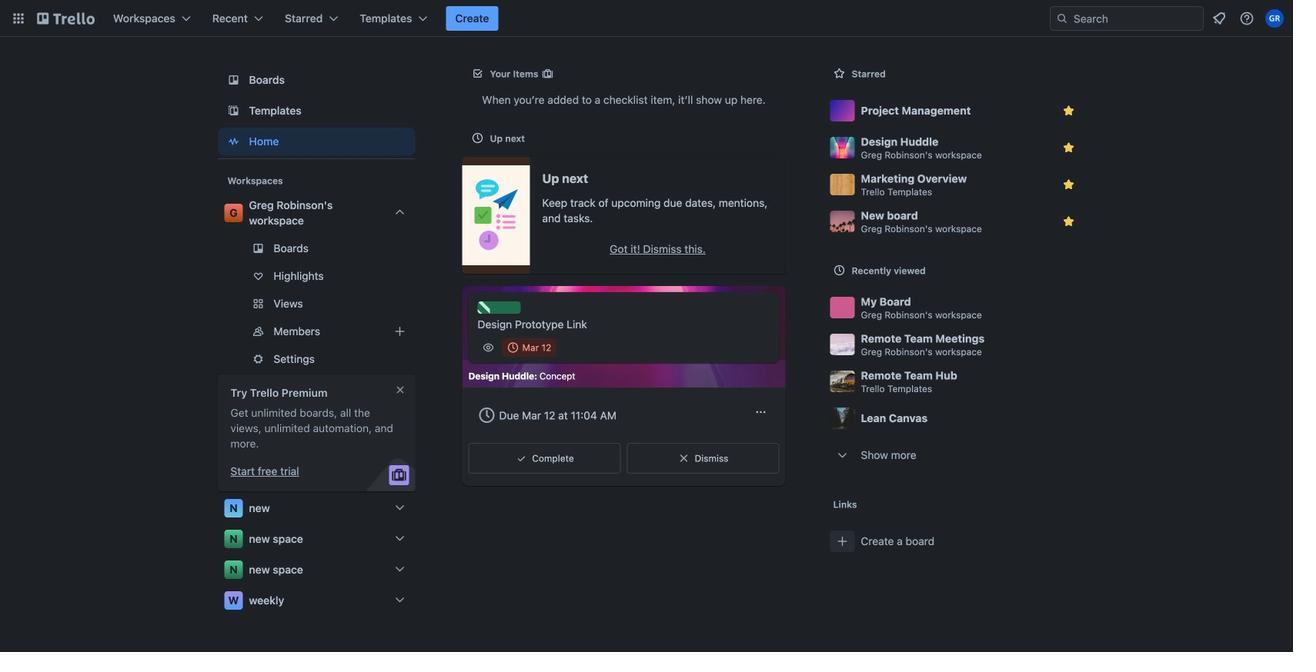 Task type: locate. For each thing, give the bounding box(es) containing it.
home image
[[224, 133, 243, 151]]

0 notifications image
[[1210, 9, 1228, 28]]

primary element
[[0, 0, 1293, 37]]

template board image
[[224, 102, 243, 120]]

board image
[[224, 71, 243, 89]]

search image
[[1056, 12, 1068, 25]]

click to unstar design huddle . it will be removed from your starred list. image
[[1061, 140, 1076, 155]]

greg robinson (gregrobinson96) image
[[1265, 9, 1284, 28]]

color: green, title: none image
[[478, 302, 521, 314]]

add image
[[391, 323, 409, 341]]



Task type: describe. For each thing, give the bounding box(es) containing it.
click to unstar project management. it will be removed from your starred list. image
[[1061, 103, 1076, 119]]

open information menu image
[[1239, 11, 1255, 26]]

back to home image
[[37, 6, 95, 31]]

click to unstar new board. it will be removed from your starred list. image
[[1061, 214, 1076, 229]]

Search field
[[1068, 8, 1203, 29]]

click to unstar marketing overview. it will be removed from your starred list. image
[[1061, 177, 1076, 192]]



Task type: vqa. For each thing, say whether or not it's contained in the screenshot.
"Click to unstar Project Management. It will be removed from your starred list." image
yes



